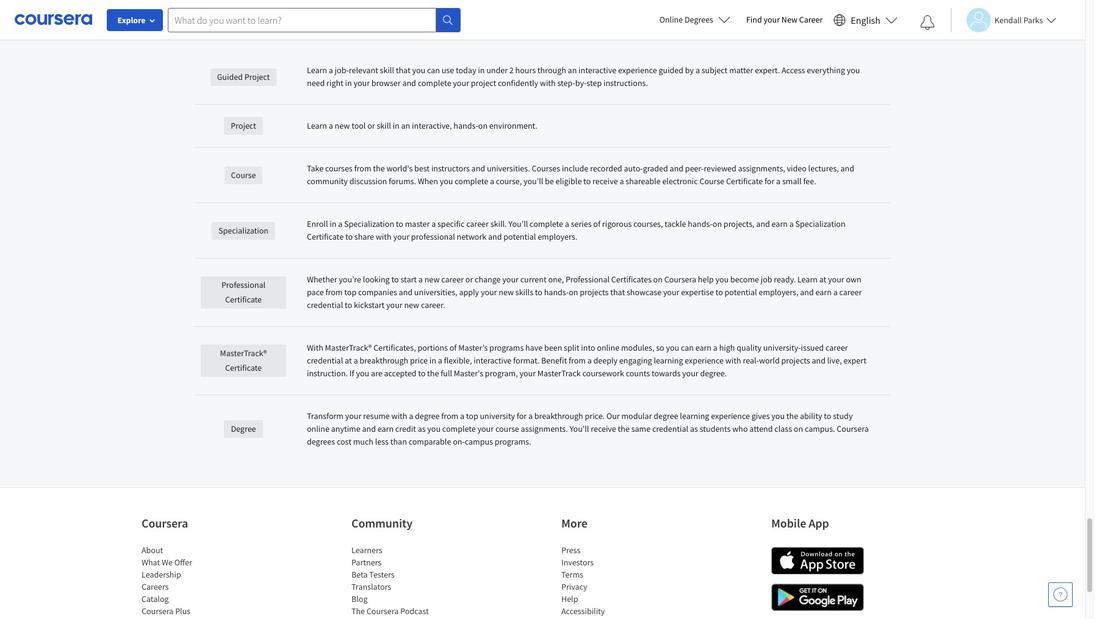 Task type: describe. For each thing, give the bounding box(es) containing it.
to left the master
[[396, 219, 404, 230]]

on right skills
[[569, 287, 578, 298]]

your left degree.
[[683, 368, 699, 379]]

with inside with mastertrack® certificates, portions of master's programs have been split into online modules, so you can earn a high quality university-issued career credential at a breakthrough price in a flexible, interactive format. benefit from a deeply engaging learning experience with real-world projects and live, expert instruction. if you are accepted to the full master's program, your mastertrack coursework counts towards your degree.
[[726, 355, 742, 366]]

deeply
[[594, 355, 618, 366]]

we
[[162, 557, 173, 568]]

gives
[[752, 411, 770, 422]]

help
[[698, 274, 714, 285]]

in left interactive,
[[393, 120, 400, 131]]

of inside enroll in a specialization to master a specific career skill. you'll complete a series of rigorous courses, tackle hands-on projects, and earn a specialization certificate to share with your professional network and potential employers.
[[594, 219, 601, 230]]

top inside transform your resume with a degree from a top university for a breakthrough price. our modular degree learning experience gives you the ability to study online anytime and earn credit as you complete your course assignments. you'll receive the same credential as students who attend class on campus. coursera degrees cost much less than comparable on-campus programs.
[[466, 411, 478, 422]]

career.
[[421, 300, 445, 311]]

row containing with mastertrack® certificates, portions of master's programs have been split into online modules, so you can earn a high quality university-issued career credential at a breakthrough price in a flexible, interactive format. benefit from a deeply engaging learning experience with real-world projects and live, expert instruction. if you are accepted to the full master's program, your mastertrack coursework counts towards your degree.
[[195, 327, 891, 396]]

learn for learn a new tool or skill in an interactive, hands-on environment.
[[307, 120, 327, 131]]

a down "into"
[[588, 355, 592, 366]]

career down own
[[840, 287, 862, 298]]

hands- inside whether you're looking to start a new career or change your current one, professional certificates on coursera help you become job ready. learn at your own pace from top companies and universities, apply your new skills to hands-on projects that showcase your expertise to potential employers, and earn a career credential to kickstart your new career.
[[544, 287, 569, 298]]

environment.
[[490, 120, 538, 131]]

the inside the take courses from the world's best instructors and universities. courses include recorded auto-graded and peer-reviewed assignments, video lectures, and community discussion forums. when you complete a course, you'll be eligible to receive a shareable electronic course certificate for a small fee.
[[373, 163, 385, 174]]

a right enroll in the left of the page
[[338, 219, 343, 230]]

row containing take courses from the world's best instructors and universities. courses include recorded auto-graded and peer-reviewed assignments, video lectures, and community discussion forums. when you complete a course, you'll be eligible to receive a shareable electronic course certificate for a small fee.
[[195, 148, 891, 203]]

a left job-
[[329, 65, 333, 76]]

courses
[[325, 163, 353, 174]]

to inside with mastertrack® certificates, portions of master's programs have been split into online modules, so you can earn a high quality university-issued career credential at a breakthrough price in a flexible, interactive format. benefit from a deeply engaging learning experience with real-world projects and live, expert instruction. if you are accepted to the full master's program, your mastertrack coursework counts towards your degree.
[[418, 368, 426, 379]]

master's
[[454, 368, 484, 379]]

complete inside the learn a job-relevant skill that you can use today in under 2 hours through an interactive experience guided by a subject matter expert. access everything you need right in your browser and complete your project confidently with step-by-step instructions.
[[418, 78, 452, 89]]

app
[[809, 516, 829, 531]]

new up universities,
[[425, 274, 440, 285]]

a right "start"
[[419, 274, 423, 285]]

english
[[851, 14, 881, 26]]

instructors
[[432, 163, 470, 174]]

you right everything
[[847, 65, 860, 76]]

about
[[142, 545, 163, 556]]

skill.
[[491, 219, 507, 230]]

your up campus
[[478, 424, 494, 435]]

mastertrack
[[538, 368, 581, 379]]

help link
[[562, 594, 578, 605]]

testers
[[370, 570, 395, 581]]

partners
[[352, 557, 382, 568]]

your up skills
[[503, 274, 519, 285]]

terms link
[[562, 570, 584, 581]]

mobile
[[772, 516, 807, 531]]

2 as from the left
[[690, 424, 698, 435]]

new left skills
[[499, 287, 514, 298]]

of inside with mastertrack® certificates, portions of master's programs have been split into online modules, so you can earn a high quality university-issued career credential at a breakthrough price in a flexible, interactive format. benefit from a deeply engaging learning experience with real-world projects and live, expert instruction. if you are accepted to the full master's program, your mastertrack coursework counts towards your degree.
[[450, 342, 457, 353]]

row containing whether you're looking to start a new career or change your current one, professional certificates on coursera help you become job ready. learn at your own pace from top companies and universities, apply your new skills to hands-on projects that showcase your expertise to potential employers, and earn a career credential to kickstart your new career.
[[195, 259, 891, 327]]

coursera inside the learners partners beta testers translators blog the coursera podcast
[[367, 606, 399, 617]]

price.
[[585, 411, 605, 422]]

fee.
[[804, 176, 817, 187]]

earn inside with mastertrack® certificates, portions of master's programs have been split into online modules, so you can earn a high quality university-issued career credential at a breakthrough price in a flexible, interactive format. benefit from a deeply engaging learning experience with real-world projects and live, expert instruction. if you are accepted to the full master's program, your mastertrack coursework counts towards your degree.
[[696, 342, 712, 353]]

a up if
[[354, 355, 358, 366]]

you left use
[[412, 65, 426, 76]]

with
[[307, 342, 323, 353]]

a up on-
[[460, 411, 465, 422]]

job-
[[335, 65, 349, 76]]

list for community
[[352, 545, 455, 620]]

press link
[[562, 545, 581, 556]]

top inside whether you're looking to start a new career or change your current one, professional certificates on coursera help you become job ready. learn at your own pace from top companies and universities, apply your new skills to hands-on projects that showcase your expertise to potential employers, and earn a career credential to kickstart your new career.
[[344, 287, 357, 298]]

you'll
[[509, 219, 528, 230]]

your down companies
[[387, 300, 403, 311]]

specific
[[438, 219, 465, 230]]

from inside the take courses from the world's best instructors and universities. courses include recorded auto-graded and peer-reviewed assignments, video lectures, and community discussion forums. when you complete a course, you'll be eligible to receive a shareable electronic course certificate for a small fee.
[[354, 163, 372, 174]]

leadership link
[[142, 570, 181, 581]]

a up full
[[438, 355, 442, 366]]

university-
[[764, 342, 801, 353]]

mastertrack® inside with mastertrack® certificates, portions of master's programs have been split into online modules, so you can earn a high quality university-issued career credential at a breakthrough price in a flexible, interactive format. benefit from a deeply engaging learning experience with real-world projects and live, expert instruction. if you are accepted to the full master's program, your mastertrack coursework counts towards your degree.
[[325, 342, 372, 353]]

and down "start"
[[399, 287, 413, 298]]

interactive inside with mastertrack® certificates, portions of master's programs have been split into online modules, so you can earn a high quality university-issued career credential at a breakthrough price in a flexible, interactive format. benefit from a deeply engaging learning experience with real-world projects and live, expert instruction. if you are accepted to the full master's program, your mastertrack coursework counts towards your degree.
[[474, 355, 512, 366]]

new left tool
[[335, 120, 350, 131]]

professional
[[411, 231, 455, 242]]

and right employers,
[[801, 287, 814, 298]]

everything
[[807, 65, 846, 76]]

and right lectures,
[[841, 163, 855, 174]]

your left expertise
[[664, 287, 680, 298]]

press
[[562, 545, 581, 556]]

row containing transform your resume with a degree from a top university for a breakthrough price. our modular degree learning experience gives you the ability to study online anytime and earn credit as you complete your course assignments. you'll receive the same credential as students who attend class on campus. coursera degrees cost much less than comparable on-campus programs.
[[195, 396, 891, 463]]

the down our
[[618, 424, 630, 435]]

shareable
[[626, 176, 661, 187]]

assignments,
[[738, 163, 786, 174]]

change
[[475, 274, 501, 285]]

employers,
[[759, 287, 799, 298]]

certificate inside professional certificate
[[225, 294, 262, 305]]

1 degree from the left
[[415, 411, 440, 422]]

universities,
[[414, 287, 458, 298]]

projects inside with mastertrack® certificates, portions of master's programs have been split into online modules, so you can earn a high quality university-issued career credential at a breakthrough price in a flexible, interactive format. benefit from a deeply engaging learning experience with real-world projects and live, expert instruction. if you are accepted to the full master's program, your mastertrack coursework counts towards your degree.
[[782, 355, 811, 366]]

for inside the take courses from the world's best instructors and universities. courses include recorded auto-graded and peer-reviewed assignments, video lectures, and community discussion forums. when you complete a course, you'll be eligible to receive a shareable electronic course certificate for a small fee.
[[765, 176, 775, 187]]

projects,
[[724, 219, 755, 230]]

and right instructors
[[472, 163, 485, 174]]

online degrees
[[660, 14, 714, 25]]

help center image
[[1054, 588, 1068, 603]]

projects inside whether you're looking to start a new career or change your current one, professional certificates on coursera help you become job ready. learn at your own pace from top companies and universities, apply your new skills to hands-on projects that showcase your expertise to potential employers, and earn a career credential to kickstart your new career.
[[580, 287, 609, 298]]

from inside whether you're looking to start a new career or change your current one, professional certificates on coursera help you become job ready. learn at your own pace from top companies and universities, apply your new skills to hands-on projects that showcase your expertise to potential employers, and earn a career credential to kickstart your new career.
[[326, 287, 343, 298]]

a left course,
[[490, 176, 495, 187]]

you'll
[[570, 424, 589, 435]]

0 horizontal spatial course
[[231, 169, 256, 180]]

beta testers link
[[352, 570, 395, 581]]

on-
[[453, 437, 465, 447]]

privacy link
[[562, 582, 588, 593]]

coursera up about link
[[142, 516, 188, 531]]

a up credit
[[409, 411, 414, 422]]

on inside enroll in a specialization to master a specific career skill. you'll complete a series of rigorous courses, tackle hands-on projects, and earn a specialization certificate to share with your professional network and potential employers.
[[713, 219, 722, 230]]

learning inside with mastertrack® certificates, portions of master's programs have been split into online modules, so you can earn a high quality university-issued career credential at a breakthrough price in a flexible, interactive format. benefit from a deeply engaging learning experience with real-world projects and live, expert instruction. if you are accepted to the full master's program, your mastertrack coursework counts towards your degree.
[[654, 355, 683, 366]]

show notifications image
[[921, 15, 935, 30]]

your left own
[[829, 274, 845, 285]]

you right so
[[666, 342, 680, 353]]

potential inside whether you're looking to start a new career or change your current one, professional certificates on coursera help you become job ready. learn at your own pace from top companies and universities, apply your new skills to hands-on projects that showcase your expertise to potential employers, and earn a career credential to kickstart your new career.
[[725, 287, 757, 298]]

2 degree from the left
[[654, 411, 679, 422]]

master's
[[459, 342, 488, 353]]

to down current
[[535, 287, 543, 298]]

parks
[[1024, 14, 1044, 25]]

explore button
[[107, 9, 163, 31]]

take
[[307, 163, 324, 174]]

more
[[562, 516, 588, 531]]

include
[[562, 163, 589, 174]]

benefit
[[542, 355, 567, 366]]

or inside whether you're looking to start a new career or change your current one, professional certificates on coursera help you become job ready. learn at your own pace from top companies and universities, apply your new skills to hands-on projects that showcase your expertise to potential employers, and earn a career credential to kickstart your new career.
[[466, 274, 473, 285]]

ability
[[800, 411, 823, 422]]

new left career.
[[404, 300, 420, 311]]

from inside transform your resume with a degree from a top university for a breakthrough price. our modular degree learning experience gives you the ability to study online anytime and earn credit as you complete your course assignments. you'll receive the same credential as students who attend class on campus. coursera degrees cost much less than comparable on-campus programs.
[[441, 411, 459, 422]]

get it on google play image
[[772, 584, 864, 612]]

offer
[[174, 557, 192, 568]]

and inside transform your resume with a degree from a top university for a breakthrough price. our modular degree learning experience gives you the ability to study online anytime and earn credit as you complete your course assignments. you'll receive the same credential as students who attend class on campus. coursera degrees cost much less than comparable on-campus programs.
[[362, 424, 376, 435]]

a up professional
[[432, 219, 436, 230]]

you right if
[[356, 368, 369, 379]]

much
[[353, 437, 374, 447]]

master
[[405, 219, 430, 230]]

description
[[307, 22, 350, 33]]

reviewed
[[704, 163, 737, 174]]

format.
[[513, 355, 540, 366]]

to left kickstart
[[345, 300, 352, 311]]

learning inside transform your resume with a degree from a top university for a breakthrough price. our modular degree learning experience gives you the ability to study online anytime and earn credit as you complete your course assignments. you'll receive the same credential as students who attend class on campus. coursera degrees cost much less than comparable on-campus programs.
[[680, 411, 710, 422]]

your down change
[[481, 287, 497, 298]]

start
[[401, 274, 417, 285]]

with mastertrack® certificates, portions of master's programs have been split into online modules, so you can earn a high quality university-issued career credential at a breakthrough price in a flexible, interactive format. benefit from a deeply engaging learning experience with real-world projects and live, expert instruction. if you are accepted to the full master's program, your mastertrack coursework counts towards your degree.
[[307, 342, 867, 379]]

community
[[307, 176, 348, 187]]

lectures,
[[809, 163, 839, 174]]

graded
[[643, 163, 668, 174]]

0 horizontal spatial specialization
[[219, 225, 269, 236]]

you up class
[[772, 411, 785, 422]]

receive inside transform your resume with a degree from a top university for a breakthrough price. our modular degree learning experience gives you the ability to study online anytime and earn credit as you complete your course assignments. you'll receive the same credential as students who attend class on campus. coursera degrees cost much less than comparable on-campus programs.
[[591, 424, 616, 435]]

step
[[587, 78, 602, 89]]

interactive inside the learn a job-relevant skill that you can use today in under 2 hours through an interactive experience guided by a subject matter expert. access everything you need right in your browser and complete your project confidently with step-by-step instructions.
[[579, 65, 617, 76]]

peer-
[[686, 163, 704, 174]]

a left small
[[777, 176, 781, 187]]

programs
[[490, 342, 524, 353]]

enroll
[[307, 219, 328, 230]]

1 vertical spatial an
[[401, 120, 410, 131]]

english button
[[829, 0, 903, 40]]

row containing learn a job-relevant skill that you can use today in under 2 hours through an interactive experience guided by a subject matter expert. access everything you need right in your browser and complete your project confidently with step-by-step instructions.
[[195, 49, 891, 105]]

whether you're looking to start a new career or change your current one, professional certificates on coursera help you become job ready. learn at your own pace from top companies and universities, apply your new skills to hands-on projects that showcase your expertise to potential employers, and earn a career credential to kickstart your new career.
[[307, 274, 862, 311]]

have
[[526, 342, 543, 353]]

career
[[800, 14, 823, 25]]

attend
[[750, 424, 773, 435]]

coursera inside transform your resume with a degree from a top university for a breakthrough price. our modular degree learning experience gives you the ability to study online anytime and earn credit as you complete your course assignments. you'll receive the same credential as students who attend class on campus. coursera degrees cost much less than comparable on-campus programs.
[[837, 424, 869, 435]]

today
[[456, 65, 476, 76]]

cost
[[337, 437, 352, 447]]

0 vertical spatial or
[[368, 120, 375, 131]]

in up project
[[478, 65, 485, 76]]

your right find at top
[[764, 14, 780, 25]]

accessibility
[[562, 606, 605, 617]]

a down small
[[790, 219, 794, 230]]

learn for learn a job-relevant skill that you can use today in under 2 hours through an interactive experience guided by a subject matter expert. access everything you need right in your browser and complete your project confidently with step-by-step instructions.
[[307, 65, 327, 76]]

study
[[833, 411, 853, 422]]

transform
[[307, 411, 344, 422]]

hours
[[516, 65, 536, 76]]

table containing learning program
[[195, 1, 891, 463]]

credit
[[396, 424, 416, 435]]

degrees
[[307, 437, 335, 447]]

a down the auto- at the right top of the page
[[620, 176, 624, 187]]

learn inside whether you're looking to start a new career or change your current one, professional certificates on coursera help you become job ready. learn at your own pace from top companies and universities, apply your new skills to hands-on projects that showcase your expertise to potential employers, and earn a career credential to kickstart your new career.
[[798, 274, 818, 285]]

our
[[607, 411, 620, 422]]

your inside enroll in a specialization to master a specific career skill. you'll complete a series of rigorous courses, tackle hands-on projects, and earn a specialization certificate to share with your professional network and potential employers.
[[393, 231, 410, 242]]

coursera image
[[15, 10, 92, 29]]

course inside the take courses from the world's best instructors and universities. courses include recorded auto-graded and peer-reviewed assignments, video lectures, and community discussion forums. when you complete a course, you'll be eligible to receive a shareable electronic course certificate for a small fee.
[[700, 176, 725, 187]]

certificate inside the take courses from the world's best instructors and universities. courses include recorded auto-graded and peer-reviewed assignments, video lectures, and community discussion forums. when you complete a course, you'll be eligible to receive a shareable electronic course certificate for a small fee.
[[727, 176, 763, 187]]

comparable
[[409, 437, 451, 447]]

list for coursera
[[142, 545, 245, 620]]

new
[[782, 14, 798, 25]]

help
[[562, 594, 578, 605]]

tool
[[352, 120, 366, 131]]

receive inside the take courses from the world's best instructors and universities. courses include recorded auto-graded and peer-reviewed assignments, video lectures, and community discussion forums. when you complete a course, you'll be eligible to receive a shareable electronic course certificate for a small fee.
[[593, 176, 618, 187]]

pace
[[307, 287, 324, 298]]

row containing project
[[195, 105, 891, 148]]

and inside with mastertrack® certificates, portions of master's programs have been split into online modules, so you can earn a high quality university-issued career credential at a breakthrough price in a flexible, interactive format. benefit from a deeply engaging learning experience with real-world projects and live, expert instruction. if you are accepted to the full master's program, your mastertrack coursework counts towards your degree.
[[812, 355, 826, 366]]

experience inside the learn a job-relevant skill that you can use today in under 2 hours through an interactive experience guided by a subject matter expert. access everything you need right in your browser and complete your project confidently with step-by-step instructions.
[[618, 65, 657, 76]]

employers.
[[538, 231, 578, 242]]

program,
[[485, 368, 518, 379]]

been
[[545, 342, 562, 353]]

on left environment.
[[479, 120, 488, 131]]

expert.
[[755, 65, 780, 76]]



Task type: locate. For each thing, give the bounding box(es) containing it.
the
[[373, 163, 385, 174], [427, 368, 439, 379], [787, 411, 799, 422], [618, 424, 630, 435]]

1 vertical spatial top
[[466, 411, 478, 422]]

1 horizontal spatial as
[[690, 424, 698, 435]]

podcast
[[401, 606, 429, 617]]

at inside whether you're looking to start a new career or change your current one, professional certificates on coursera help you become job ready. learn at your own pace from top companies and universities, apply your new skills to hands-on projects that showcase your expertise to potential employers, and earn a career credential to kickstart your new career.
[[820, 274, 827, 285]]

5 row from the top
[[195, 203, 891, 259]]

1 horizontal spatial degree
[[654, 411, 679, 422]]

online inside with mastertrack® certificates, portions of master's programs have been split into online modules, so you can earn a high quality university-issued career credential at a breakthrough price in a flexible, interactive format. benefit from a deeply engaging learning experience with real-world projects and live, expert instruction. if you are accepted to the full master's program, your mastertrack coursework counts towards your degree.
[[597, 342, 620, 353]]

learners
[[352, 545, 383, 556]]

online inside transform your resume with a degree from a top university for a breakthrough price. our modular degree learning experience gives you the ability to study online anytime and earn credit as you complete your course assignments. you'll receive the same credential as students who attend class on campus. coursera degrees cost much less than comparable on-campus programs.
[[307, 424, 330, 435]]

1 horizontal spatial an
[[568, 65, 577, 76]]

the coursera podcast link
[[352, 606, 429, 617]]

0 vertical spatial experience
[[618, 65, 657, 76]]

with right the share at left
[[376, 231, 392, 242]]

1 vertical spatial potential
[[725, 287, 757, 298]]

0 horizontal spatial projects
[[580, 287, 609, 298]]

list
[[142, 545, 245, 620], [352, 545, 455, 620], [562, 545, 665, 620]]

download on the app store image
[[772, 548, 864, 575]]

0 horizontal spatial can
[[427, 65, 440, 76]]

if
[[350, 368, 354, 379]]

credential inside with mastertrack® certificates, portions of master's programs have been split into online modules, so you can earn a high quality university-issued career credential at a breakthrough price in a flexible, interactive format. benefit from a deeply engaging learning experience with real-world projects and live, expert instruction. if you are accepted to the full master's program, your mastertrack coursework counts towards your degree.
[[307, 355, 343, 366]]

on right class
[[794, 424, 803, 435]]

a up assignments.
[[529, 411, 533, 422]]

7 row from the top
[[195, 327, 891, 396]]

at up if
[[345, 355, 352, 366]]

0 vertical spatial that
[[396, 65, 411, 76]]

can left use
[[427, 65, 440, 76]]

and
[[403, 78, 416, 89], [472, 163, 485, 174], [670, 163, 684, 174], [841, 163, 855, 174], [757, 219, 770, 230], [488, 231, 502, 242], [399, 287, 413, 298], [801, 287, 814, 298], [812, 355, 826, 366], [362, 424, 376, 435]]

university
[[480, 411, 515, 422]]

recorded
[[590, 163, 622, 174]]

3 row from the top
[[195, 105, 891, 148]]

in right enroll in the left of the page
[[330, 219, 337, 230]]

your up the anytime
[[345, 411, 362, 422]]

1 horizontal spatial that
[[611, 287, 625, 298]]

1 horizontal spatial potential
[[725, 287, 757, 298]]

with inside transform your resume with a degree from a top university for a breakthrough price. our modular degree learning experience gives you the ability to study online anytime and earn credit as you complete your course assignments. you'll receive the same credential as students who attend class on campus. coursera degrees cost much less than comparable on-campus programs.
[[392, 411, 407, 422]]

experience up degree.
[[685, 355, 724, 366]]

earn inside enroll in a specialization to master a specific career skill. you'll complete a series of rigorous courses, tackle hands-on projects, and earn a specialization certificate to share with your professional network and potential employers.
[[772, 219, 788, 230]]

credential up instruction.
[[307, 355, 343, 366]]

1 horizontal spatial projects
[[782, 355, 811, 366]]

0 vertical spatial an
[[568, 65, 577, 76]]

to left the share at left
[[345, 231, 353, 242]]

learn left tool
[[307, 120, 327, 131]]

with down through
[[540, 78, 556, 89]]

ready.
[[774, 274, 796, 285]]

1 horizontal spatial breakthrough
[[535, 411, 583, 422]]

to down price
[[418, 368, 426, 379]]

2 horizontal spatial list
[[562, 545, 665, 620]]

0 vertical spatial for
[[765, 176, 775, 187]]

3 list from the left
[[562, 545, 665, 620]]

skill inside the learn a job-relevant skill that you can use today in under 2 hours through an interactive experience guided by a subject matter expert. access everything you need right in your browser and complete your project confidently with step-by-step instructions.
[[380, 65, 394, 76]]

than
[[391, 437, 407, 447]]

breakthrough inside with mastertrack® certificates, portions of master's programs have been split into online modules, so you can earn a high quality university-issued career credential at a breakthrough price in a flexible, interactive format. benefit from a deeply engaging learning experience with real-world projects and live, expert instruction. if you are accepted to the full master's program, your mastertrack coursework counts towards your degree.
[[360, 355, 409, 366]]

that inside whether you're looking to start a new career or change your current one, professional certificates on coursera help you become job ready. learn at your own pace from top companies and universities, apply your new skills to hands-on projects that showcase your expertise to potential employers, and earn a career credential to kickstart your new career.
[[611, 287, 625, 298]]

confidently
[[498, 78, 539, 89]]

0 vertical spatial at
[[820, 274, 827, 285]]

best
[[415, 163, 430, 174]]

0 horizontal spatial an
[[401, 120, 410, 131]]

list item
[[562, 618, 665, 620]]

to up "campus."
[[824, 411, 832, 422]]

you inside the take courses from the world's best instructors and universities. courses include recorded auto-graded and peer-reviewed assignments, video lectures, and community discussion forums. when you complete a course, you'll be eligible to receive a shareable electronic course certificate for a small fee.
[[440, 176, 453, 187]]

a left series
[[565, 219, 570, 230]]

learn a job-relevant skill that you can use today in under 2 hours through an interactive experience guided by a subject matter expert. access everything you need right in your browser and complete your project confidently with step-by-step instructions.
[[307, 65, 860, 89]]

coursera down study
[[837, 424, 869, 435]]

certificate inside enroll in a specialization to master a specific career skill. you'll complete a series of rigorous courses, tackle hands-on projects, and earn a specialization certificate to share with your professional network and potential employers.
[[307, 231, 344, 242]]

0 vertical spatial skill
[[380, 65, 394, 76]]

live,
[[828, 355, 842, 366]]

into
[[581, 342, 596, 353]]

your down the format.
[[520, 368, 536, 379]]

what we offer link
[[142, 557, 192, 568]]

1 vertical spatial receive
[[591, 424, 616, 435]]

list for more
[[562, 545, 665, 620]]

potential down you'll
[[504, 231, 536, 242]]

your down the master
[[393, 231, 410, 242]]

0 horizontal spatial professional
[[222, 280, 266, 291]]

project down guided project on the left top of page
[[231, 120, 256, 131]]

0 vertical spatial learning
[[654, 355, 683, 366]]

project
[[471, 78, 496, 89]]

1 vertical spatial or
[[466, 274, 473, 285]]

potential
[[504, 231, 536, 242], [725, 287, 757, 298]]

1 vertical spatial interactive
[[474, 355, 512, 366]]

with inside enroll in a specialization to master a specific career skill. you'll complete a series of rigorous courses, tackle hands-on projects, and earn a specialization certificate to share with your professional network and potential employers.
[[376, 231, 392, 242]]

skill up browser
[[380, 65, 394, 76]]

0 vertical spatial credential
[[307, 300, 343, 311]]

with up credit
[[392, 411, 407, 422]]

instruction.
[[307, 368, 348, 379]]

breakthrough up assignments.
[[535, 411, 583, 422]]

receive
[[593, 176, 618, 187], [591, 424, 616, 435]]

to down include at the top right of page
[[584, 176, 591, 187]]

0 horizontal spatial or
[[368, 120, 375, 131]]

eligible
[[556, 176, 582, 187]]

1 horizontal spatial of
[[594, 219, 601, 230]]

1 horizontal spatial hands-
[[544, 287, 569, 298]]

and down skill.
[[488, 231, 502, 242]]

8 row from the top
[[195, 396, 891, 463]]

issued
[[801, 342, 824, 353]]

0 vertical spatial learn
[[307, 65, 327, 76]]

course
[[231, 169, 256, 180], [700, 176, 725, 187]]

0 vertical spatial interactive
[[579, 65, 617, 76]]

0 vertical spatial projects
[[580, 287, 609, 298]]

you inside whether you're looking to start a new career or change your current one, professional certificates on coursera help you become job ready. learn at your own pace from top companies and universities, apply your new skills to hands-on projects that showcase your expertise to potential employers, and earn a career credential to kickstart your new career.
[[716, 274, 729, 285]]

1 horizontal spatial mastertrack®
[[325, 342, 372, 353]]

a right employers,
[[834, 287, 838, 298]]

and down issued
[[812, 355, 826, 366]]

0 vertical spatial potential
[[504, 231, 536, 242]]

learn inside the learn a job-relevant skill that you can use today in under 2 hours through an interactive experience guided by a subject matter expert. access everything you need right in your browser and complete your project confidently with step-by-step instructions.
[[307, 65, 327, 76]]

modules,
[[621, 342, 655, 353]]

for up the course
[[517, 411, 527, 422]]

can
[[427, 65, 440, 76], [681, 342, 694, 353]]

coursera up expertise
[[665, 274, 697, 285]]

0 horizontal spatial interactive
[[474, 355, 512, 366]]

0 horizontal spatial mastertrack®
[[220, 348, 267, 359]]

1 list from the left
[[142, 545, 245, 620]]

complete inside enroll in a specialization to master a specific career skill. you'll complete a series of rigorous courses, tackle hands-on projects, and earn a specialization certificate to share with your professional network and potential employers.
[[530, 219, 563, 230]]

1 vertical spatial experience
[[685, 355, 724, 366]]

0 horizontal spatial top
[[344, 287, 357, 298]]

1 horizontal spatial interactive
[[579, 65, 617, 76]]

learning up "towards"
[[654, 355, 683, 366]]

certificate inside 'mastertrack® certificate'
[[225, 363, 262, 374]]

you down instructors
[[440, 176, 453, 187]]

and inside the learn a job-relevant skill that you can use today in under 2 hours through an interactive experience guided by a subject matter expert. access everything you need right in your browser and complete your project confidently with step-by-step instructions.
[[403, 78, 416, 89]]

specialization
[[344, 219, 394, 230], [796, 219, 846, 230], [219, 225, 269, 236]]

hands- inside enroll in a specialization to master a specific career skill. you'll complete a series of rigorous courses, tackle hands-on projects, and earn a specialization certificate to share with your professional network and potential employers.
[[688, 219, 713, 230]]

earn right the projects,
[[772, 219, 788, 230]]

at left own
[[820, 274, 827, 285]]

to right expertise
[[716, 287, 723, 298]]

your down the relevant
[[354, 78, 370, 89]]

0 horizontal spatial list
[[142, 545, 245, 620]]

that inside the learn a job-relevant skill that you can use today in under 2 hours through an interactive experience guided by a subject matter expert. access everything you need right in your browser and complete your project confidently with step-by-step instructions.
[[396, 65, 411, 76]]

a left "high"
[[714, 342, 718, 353]]

can inside the learn a job-relevant skill that you can use today in under 2 hours through an interactive experience guided by a subject matter expert. access everything you need right in your browser and complete your project confidently with step-by-step instructions.
[[427, 65, 440, 76]]

1 horizontal spatial professional
[[566, 274, 610, 285]]

terms
[[562, 570, 584, 581]]

in inside enroll in a specialization to master a specific career skill. you'll complete a series of rigorous courses, tackle hands-on projects, and earn a specialization certificate to share with your professional network and potential employers.
[[330, 219, 337, 230]]

learn
[[307, 65, 327, 76], [307, 120, 327, 131], [798, 274, 818, 285]]

about link
[[142, 545, 163, 556]]

potential inside enroll in a specialization to master a specific career skill. you'll complete a series of rigorous courses, tackle hands-on projects, and earn a specialization certificate to share with your professional network and potential employers.
[[504, 231, 536, 242]]

job
[[761, 274, 773, 285]]

2 list from the left
[[352, 545, 455, 620]]

a left tool
[[329, 120, 333, 131]]

2
[[510, 65, 514, 76]]

1 vertical spatial of
[[450, 342, 457, 353]]

hands- right the tackle on the right top
[[688, 219, 713, 230]]

table
[[195, 1, 891, 463]]

kendall parks button
[[951, 8, 1057, 32]]

and up the "electronic"
[[670, 163, 684, 174]]

an up step-
[[568, 65, 577, 76]]

0 vertical spatial of
[[594, 219, 601, 230]]

row containing enroll in a specialization to master a specific career skill. you'll complete a series of rigorous courses, tackle hands-on projects, and earn a specialization certificate to share with your professional network and potential employers.
[[195, 203, 891, 259]]

from down the "split" at the bottom right of the page
[[569, 355, 586, 366]]

1 vertical spatial hands-
[[688, 219, 713, 230]]

to
[[584, 176, 591, 187], [396, 219, 404, 230], [345, 231, 353, 242], [392, 274, 399, 285], [535, 287, 543, 298], [716, 287, 723, 298], [345, 300, 352, 311], [418, 368, 426, 379], [824, 411, 832, 422]]

career up live,
[[826, 342, 848, 353]]

1 horizontal spatial top
[[466, 411, 478, 422]]

1 vertical spatial skill
[[377, 120, 391, 131]]

row containing learning program
[[195, 1, 891, 49]]

1 as from the left
[[418, 424, 426, 435]]

1 horizontal spatial or
[[466, 274, 473, 285]]

list containing press
[[562, 545, 665, 620]]

credential down pace
[[307, 300, 343, 311]]

0 vertical spatial breakthrough
[[360, 355, 409, 366]]

0 vertical spatial receive
[[593, 176, 618, 187]]

anytime
[[331, 424, 361, 435]]

on up showcase
[[654, 274, 663, 285]]

receive down the price.
[[591, 424, 616, 435]]

in down portions
[[430, 355, 436, 366]]

6 row from the top
[[195, 259, 891, 327]]

careers link
[[142, 582, 169, 593]]

an left interactive,
[[401, 120, 410, 131]]

companies
[[358, 287, 397, 298]]

earn inside whether you're looking to start a new career or change your current one, professional certificates on coursera help you become job ready. learn at your own pace from top companies and universities, apply your new skills to hands-on projects that showcase your expertise to potential employers, and earn a career credential to kickstart your new career.
[[816, 287, 832, 298]]

interactive,
[[412, 120, 452, 131]]

when
[[418, 176, 438, 187]]

price
[[410, 355, 428, 366]]

same
[[632, 424, 651, 435]]

credential right same
[[653, 424, 689, 435]]

1 horizontal spatial specialization
[[344, 219, 394, 230]]

in inside with mastertrack® certificates, portions of master's programs have been split into online modules, so you can earn a high quality university-issued career credential at a breakthrough price in a flexible, interactive format. benefit from a deeply engaging learning experience with real-world projects and live, expert instruction. if you are accepted to the full master's program, your mastertrack coursework counts towards your degree.
[[430, 355, 436, 366]]

1 vertical spatial credential
[[307, 355, 343, 366]]

0 horizontal spatial hands-
[[454, 120, 479, 131]]

flexible,
[[444, 355, 472, 366]]

1 horizontal spatial at
[[820, 274, 827, 285]]

1 vertical spatial online
[[307, 424, 330, 435]]

credential inside whether you're looking to start a new career or change your current one, professional certificates on coursera help you become job ready. learn at your own pace from top companies and universities, apply your new skills to hands-on projects that showcase your expertise to potential employers, and earn a career credential to kickstart your new career.
[[307, 300, 343, 311]]

complete inside transform your resume with a degree from a top university for a breakthrough price. our modular degree learning experience gives you the ability to study online anytime and earn credit as you complete your course assignments. you'll receive the same credential as students who attend class on campus. coursera degrees cost much less than comparable on-campus programs.
[[443, 424, 476, 435]]

the inside with mastertrack® certificates, portions of master's programs have been split into online modules, so you can earn a high quality university-issued career credential at a breakthrough price in a flexible, interactive format. benefit from a deeply engaging learning experience with real-world projects and live, expert instruction. if you are accepted to the full master's program, your mastertrack coursework counts towards your degree.
[[427, 368, 439, 379]]

take courses from the world's best instructors and universities. courses include recorded auto-graded and peer-reviewed assignments, video lectures, and community discussion forums. when you complete a course, you'll be eligible to receive a shareable electronic course certificate for a small fee.
[[307, 163, 855, 187]]

instructions.
[[604, 78, 648, 89]]

world's
[[387, 163, 413, 174]]

list containing about
[[142, 545, 245, 620]]

career inside with mastertrack® certificates, portions of master's programs have been split into online modules, so you can earn a high quality university-issued career credential at a breakthrough price in a flexible, interactive format. benefit from a deeply engaging learning experience with real-world projects and live, expert instruction. if you are accepted to the full master's program, your mastertrack coursework counts towards your degree.
[[826, 342, 848, 353]]

1 horizontal spatial course
[[700, 176, 725, 187]]

or up apply
[[466, 274, 473, 285]]

complete down instructors
[[455, 176, 489, 187]]

breakthrough inside transform your resume with a degree from a top university for a breakthrough price. our modular degree learning experience gives you the ability to study online anytime and earn credit as you complete your course assignments. you'll receive the same credential as students who attend class on campus. coursera degrees cost much less than comparable on-campus programs.
[[535, 411, 583, 422]]

4 row from the top
[[195, 148, 891, 203]]

transform your resume with a degree from a top university for a breakthrough price. our modular degree learning experience gives you the ability to study online anytime and earn credit as you complete your course assignments. you'll receive the same credential as students who attend class on campus. coursera degrees cost much less than comparable on-campus programs.
[[307, 411, 869, 447]]

to inside the take courses from the world's best instructors and universities. courses include recorded auto-graded and peer-reviewed assignments, video lectures, and community discussion forums. when you complete a course, you'll be eligible to receive a shareable electronic course certificate for a small fee.
[[584, 176, 591, 187]]

the left full
[[427, 368, 439, 379]]

degree
[[231, 424, 256, 435]]

the
[[352, 606, 365, 617]]

row
[[195, 1, 891, 49], [195, 49, 891, 105], [195, 105, 891, 148], [195, 148, 891, 203], [195, 203, 891, 259], [195, 259, 891, 327], [195, 327, 891, 396], [195, 396, 891, 463]]

career inside enroll in a specialization to master a specific career skill. you'll complete a series of rigorous courses, tackle hands-on projects, and earn a specialization certificate to share with your professional network and potential employers.
[[466, 219, 489, 230]]

What do you want to learn? text field
[[168, 8, 437, 32]]

so
[[656, 342, 665, 353]]

network
[[457, 231, 487, 242]]

access
[[782, 65, 806, 76]]

1 vertical spatial can
[[681, 342, 694, 353]]

complete up on-
[[443, 424, 476, 435]]

skill right tool
[[377, 120, 391, 131]]

0 horizontal spatial at
[[345, 355, 352, 366]]

1 horizontal spatial for
[[765, 176, 775, 187]]

0 horizontal spatial degree
[[415, 411, 440, 422]]

or right tool
[[368, 120, 375, 131]]

to inside transform your resume with a degree from a top university for a breakthrough price. our modular degree learning experience gives you the ability to study online anytime and earn credit as you complete your course assignments. you'll receive the same credential as students who attend class on campus. coursera degrees cost much less than comparable on-campus programs.
[[824, 411, 832, 422]]

0 horizontal spatial that
[[396, 65, 411, 76]]

1 vertical spatial learning
[[680, 411, 710, 422]]

breakthrough up are
[[360, 355, 409, 366]]

1 vertical spatial that
[[611, 287, 625, 298]]

guided
[[659, 65, 684, 76]]

become
[[731, 274, 759, 285]]

learning up students
[[680, 411, 710, 422]]

at inside with mastertrack® certificates, portions of master's programs have been split into online modules, so you can earn a high quality university-issued career credential at a breakthrough price in a flexible, interactive format. benefit from a deeply engaging learning experience with real-world projects and live, expert instruction. if you are accepted to the full master's program, your mastertrack coursework counts towards your degree.
[[345, 355, 352, 366]]

1 vertical spatial at
[[345, 355, 352, 366]]

0 horizontal spatial as
[[418, 424, 426, 435]]

coursera inside about what we offer leadership careers catalog coursera plus
[[142, 606, 174, 617]]

0 horizontal spatial breakthrough
[[360, 355, 409, 366]]

professional inside whether you're looking to start a new career or change your current one, professional certificates on coursera help you become job ready. learn at your own pace from top companies and universities, apply your new skills to hands-on projects that showcase your expertise to potential employers, and earn a career credential to kickstart your new career.
[[566, 274, 610, 285]]

list containing learners
[[352, 545, 455, 620]]

top
[[344, 287, 357, 298], [466, 411, 478, 422]]

earn inside transform your resume with a degree from a top university for a breakthrough price. our modular degree learning experience gives you the ability to study online anytime and earn credit as you complete your course assignments. you'll receive the same credential as students who attend class on campus. coursera degrees cost much less than comparable on-campus programs.
[[378, 424, 394, 435]]

you up comparable
[[428, 424, 441, 435]]

whether
[[307, 274, 337, 285]]

top left university
[[466, 411, 478, 422]]

accessibility link
[[562, 606, 605, 617]]

courses
[[532, 163, 561, 174]]

enroll in a specialization to master a specific career skill. you'll complete a series of rigorous courses, tackle hands-on projects, and earn a specialization certificate to share with your professional network and potential employers.
[[307, 219, 846, 242]]

to left "start"
[[392, 274, 399, 285]]

0 vertical spatial can
[[427, 65, 440, 76]]

beta
[[352, 570, 368, 581]]

blog
[[352, 594, 368, 605]]

the up class
[[787, 411, 799, 422]]

career up apply
[[442, 274, 464, 285]]

projects left showcase
[[580, 287, 609, 298]]

experience inside with mastertrack® certificates, portions of master's programs have been split into online modules, so you can earn a high quality university-issued career credential at a breakthrough price in a flexible, interactive format. benefit from a deeply engaging learning experience with real-world projects and live, expert instruction. if you are accepted to the full master's program, your mastertrack coursework counts towards your degree.
[[685, 355, 724, 366]]

degree up credit
[[415, 411, 440, 422]]

1 horizontal spatial online
[[597, 342, 620, 353]]

on left the projects,
[[713, 219, 722, 230]]

step-
[[558, 78, 576, 89]]

1 vertical spatial for
[[517, 411, 527, 422]]

from inside with mastertrack® certificates, portions of master's programs have been split into online modules, so you can earn a high quality university-issued career credential at a breakthrough price in a flexible, interactive format. benefit from a deeply engaging learning experience with real-world projects and live, expert instruction. if you are accepted to the full master's program, your mastertrack coursework counts towards your degree.
[[569, 355, 586, 366]]

0 vertical spatial top
[[344, 287, 357, 298]]

professional
[[566, 274, 610, 285], [222, 280, 266, 291]]

1 vertical spatial project
[[231, 120, 256, 131]]

online
[[597, 342, 620, 353], [307, 424, 330, 435]]

1 horizontal spatial can
[[681, 342, 694, 353]]

of
[[594, 219, 601, 230], [450, 342, 457, 353]]

learn a new tool or skill in an interactive, hands-on environment.
[[307, 120, 538, 131]]

you right help
[[716, 274, 729, 285]]

less
[[375, 437, 389, 447]]

2 row from the top
[[195, 49, 891, 105]]

careers
[[142, 582, 169, 593]]

experience inside transform your resume with a degree from a top university for a breakthrough price. our modular degree learning experience gives you the ability to study online anytime and earn credit as you complete your course assignments. you'll receive the same credential as students who attend class on campus. coursera degrees cost much less than comparable on-campus programs.
[[711, 411, 750, 422]]

1 horizontal spatial list
[[352, 545, 455, 620]]

potential down become in the right top of the page
[[725, 287, 757, 298]]

1 vertical spatial breakthrough
[[535, 411, 583, 422]]

by-
[[576, 78, 587, 89]]

your down today
[[453, 78, 469, 89]]

0 horizontal spatial online
[[307, 424, 330, 435]]

learn right ready.
[[798, 274, 818, 285]]

on inside transform your resume with a degree from a top university for a breakthrough price. our modular degree learning experience gives you the ability to study online anytime and earn credit as you complete your course assignments. you'll receive the same credential as students who attend class on campus. coursera degrees cost much less than comparable on-campus programs.
[[794, 424, 803, 435]]

2 vertical spatial credential
[[653, 424, 689, 435]]

1 vertical spatial projects
[[782, 355, 811, 366]]

0 vertical spatial online
[[597, 342, 620, 353]]

translators
[[352, 582, 391, 593]]

earn left "high"
[[696, 342, 712, 353]]

you're
[[339, 274, 361, 285]]

under
[[487, 65, 508, 76]]

an inside the learn a job-relevant skill that you can use today in under 2 hours through an interactive experience guided by a subject matter expert. access everything you need right in your browser and complete your project confidently with step-by-step instructions.
[[568, 65, 577, 76]]

0 horizontal spatial of
[[450, 342, 457, 353]]

2 horizontal spatial specialization
[[796, 219, 846, 230]]

learners partners beta testers translators blog the coursera podcast
[[352, 545, 429, 617]]

hands-
[[454, 120, 479, 131], [688, 219, 713, 230], [544, 287, 569, 298]]

showcase
[[627, 287, 662, 298]]

degree right the modular
[[654, 411, 679, 422]]

with inside the learn a job-relevant skill that you can use today in under 2 hours through an interactive experience guided by a subject matter expert. access everything you need right in your browser and complete your project confidently with step-by-step instructions.
[[540, 78, 556, 89]]

None search field
[[168, 8, 461, 32]]

1 vertical spatial learn
[[307, 120, 327, 131]]

projects down university-
[[782, 355, 811, 366]]

complete inside the take courses from the world's best instructors and universities. courses include recorded auto-graded and peer-reviewed assignments, video lectures, and community discussion forums. when you complete a course, you'll be eligible to receive a shareable electronic course certificate for a small fee.
[[455, 176, 489, 187]]

interactive up program,
[[474, 355, 512, 366]]

2 horizontal spatial hands-
[[688, 219, 713, 230]]

1 row from the top
[[195, 1, 891, 49]]

0 horizontal spatial for
[[517, 411, 527, 422]]

0 horizontal spatial potential
[[504, 231, 536, 242]]

hands- down one,
[[544, 287, 569, 298]]

for inside transform your resume with a degree from a top university for a breakthrough price. our modular degree learning experience gives you the ability to study online anytime and earn credit as you complete your course assignments. you'll receive the same credential as students who attend class on campus. coursera degrees cost much less than comparable on-campus programs.
[[517, 411, 527, 422]]

2 vertical spatial hands-
[[544, 287, 569, 298]]

and right the projects,
[[757, 219, 770, 230]]

guided project
[[217, 71, 270, 82]]

in right the right
[[345, 78, 352, 89]]

0 vertical spatial hands-
[[454, 120, 479, 131]]

credential inside transform your resume with a degree from a top university for a breakthrough price. our modular degree learning experience gives you the ability to study online anytime and earn credit as you complete your course assignments. you'll receive the same credential as students who attend class on campus. coursera degrees cost much less than comparable on-campus programs.
[[653, 424, 689, 435]]

you
[[412, 65, 426, 76], [847, 65, 860, 76], [440, 176, 453, 187], [716, 274, 729, 285], [666, 342, 680, 353], [356, 368, 369, 379], [772, 411, 785, 422], [428, 424, 441, 435]]

2 vertical spatial experience
[[711, 411, 750, 422]]

can inside with mastertrack® certificates, portions of master's programs have been split into online modules, so you can earn a high quality university-issued career credential at a breakthrough price in a flexible, interactive format. benefit from a deeply engaging learning experience with real-world projects and live, expert instruction. if you are accepted to the full master's program, your mastertrack coursework counts towards your degree.
[[681, 342, 694, 353]]

coursera inside whether you're looking to start a new career or change your current one, professional certificates on coursera help you become job ready. learn at your own pace from top companies and universities, apply your new skills to hands-on projects that showcase your expertise to potential employers, and earn a career credential to kickstart your new career.
[[665, 274, 697, 285]]

0 vertical spatial project
[[245, 71, 270, 82]]

discussion
[[350, 176, 387, 187]]

blog link
[[352, 594, 368, 605]]

2 vertical spatial learn
[[798, 274, 818, 285]]

and right browser
[[403, 78, 416, 89]]

with
[[540, 78, 556, 89], [376, 231, 392, 242], [726, 355, 742, 366], [392, 411, 407, 422]]

a right by
[[696, 65, 700, 76]]

receive down "recorded"
[[593, 176, 618, 187]]



Task type: vqa. For each thing, say whether or not it's contained in the screenshot.
the Student
no



